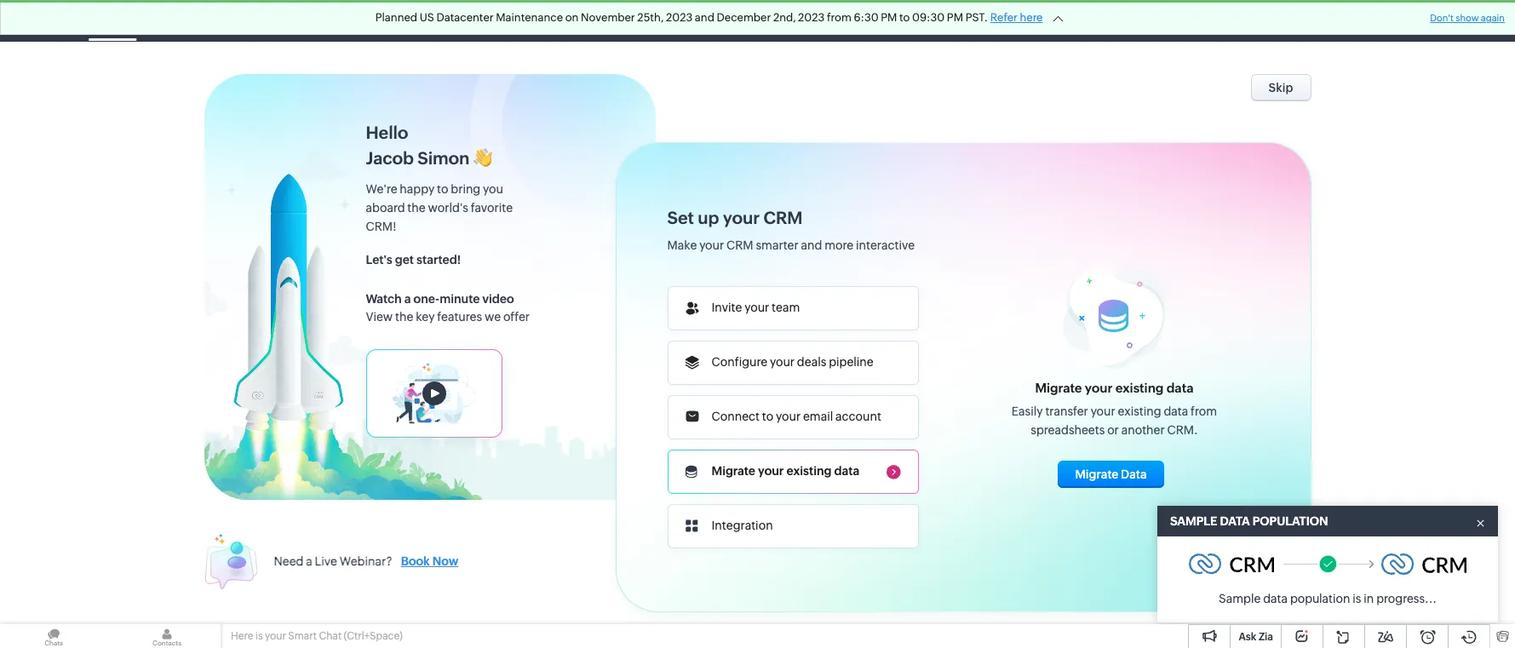 Task type: describe. For each thing, give the bounding box(es) containing it.
email
[[803, 409, 833, 423]]

1 vertical spatial is
[[256, 630, 263, 642]]

1 pm from the left
[[881, 11, 897, 24]]

invite your team
[[712, 300, 800, 314]]

0 vertical spatial to
[[900, 11, 910, 24]]

transfer
[[1046, 404, 1089, 418]]

we're
[[366, 182, 397, 196]]

tasks link
[[419, 0, 477, 41]]

connect
[[712, 409, 760, 423]]

migrate down connect
[[712, 464, 756, 478]]

calendar image
[[1335, 14, 1350, 28]]

set
[[668, 208, 694, 227]]

us
[[420, 11, 434, 24]]

migrate data button
[[1058, 460, 1164, 488]]

contacts image
[[113, 625, 221, 648]]

migrate data
[[1076, 467, 1147, 481]]

make
[[668, 239, 697, 252]]

1 horizontal spatial migrate your existing data
[[1035, 380, 1194, 395]]

maintenance
[[496, 11, 563, 24]]

smarter
[[756, 239, 799, 252]]

here is your smart chat (ctrl+space)
[[231, 630, 403, 642]]

your left the deals
[[770, 355, 795, 368]]

started!
[[417, 253, 461, 266]]

hello jacob simon
[[366, 122, 470, 167]]

watch a one-minute video view the key features we offer
[[366, 292, 530, 323]]

analytics link
[[680, 0, 758, 41]]

tasks
[[433, 14, 463, 28]]

hello
[[366, 122, 408, 142]]

interactive
[[856, 239, 915, 252]]

up
[[698, 208, 719, 227]]

ask zia
[[1239, 631, 1274, 643]]

reports
[[623, 14, 666, 28]]

your right up
[[723, 208, 760, 227]]

migrate inside migrate data button
[[1076, 467, 1119, 481]]

ask
[[1239, 631, 1257, 643]]

don't show again
[[1431, 13, 1505, 23]]

december
[[717, 11, 771, 24]]

data for sample
[[1220, 515, 1250, 528]]

projects
[[991, 14, 1036, 28]]

again
[[1481, 13, 1505, 23]]

integration
[[712, 518, 773, 532]]

deals link
[[362, 0, 419, 41]]

enterprise-
[[1114, 8, 1169, 20]]

more
[[825, 239, 854, 252]]

need
[[274, 554, 304, 568]]

we're happy to bring you aboard the world's favorite crm!
[[366, 182, 513, 233]]

your left team
[[745, 300, 770, 314]]

favorite
[[471, 201, 513, 214]]

crm.
[[1168, 423, 1198, 437]]

projects link
[[977, 0, 1049, 41]]

datacenter
[[437, 11, 494, 24]]

make your crm smarter and more interactive
[[668, 239, 915, 252]]

webinar?
[[340, 554, 393, 568]]

crm!
[[366, 219, 397, 233]]

configure your deals pipeline
[[712, 355, 874, 368]]

offer
[[503, 310, 530, 323]]

a for one-
[[404, 292, 411, 305]]

world's
[[428, 201, 469, 214]]

happy
[[400, 182, 435, 196]]

view
[[366, 310, 393, 323]]

chats image
[[0, 625, 107, 648]]

2 pm from the left
[[947, 11, 964, 24]]

(ctrl+space)
[[344, 630, 403, 642]]

don't show again link
[[1431, 13, 1505, 23]]

need a live webinar? book now
[[274, 554, 459, 568]]

meetings link
[[477, 0, 555, 41]]

account
[[836, 409, 882, 423]]

create menu element
[[1216, 0, 1258, 41]]

1 vertical spatial migrate your existing data
[[712, 464, 860, 478]]

planned
[[375, 11, 418, 24]]

2 2023 from the left
[[798, 11, 825, 24]]

1 horizontal spatial crm
[[727, 239, 754, 252]]

sample for sample data population
[[1171, 515, 1218, 528]]

to inside we're happy to bring you aboard the world's favorite crm!
[[437, 182, 449, 196]]

sample for sample data population is in progress...
[[1219, 592, 1261, 606]]

products link
[[758, 0, 835, 41]]

connect to your email account
[[712, 409, 882, 423]]

watch
[[366, 292, 402, 305]]

show
[[1456, 13, 1480, 23]]

your inside easily transfer your existing data from spreadsheets or another crm.
[[1091, 404, 1116, 418]]

search element
[[1258, 0, 1292, 42]]

simon
[[418, 148, 470, 167]]

here
[[1020, 11, 1043, 24]]

your left smart
[[265, 630, 286, 642]]

calls link
[[555, 0, 609, 41]]

your down up
[[700, 239, 724, 252]]



Task type: vqa. For each thing, say whether or not it's contained in the screenshot.
top Records
no



Task type: locate. For each thing, give the bounding box(es) containing it.
profile element
[[1429, 0, 1476, 41]]

existing up easily transfer your existing data from spreadsheets or another crm.
[[1116, 380, 1164, 395]]

0 horizontal spatial to
[[437, 182, 449, 196]]

the left key
[[395, 310, 413, 323]]

1 vertical spatial data
[[1220, 515, 1250, 528]]

2023
[[666, 11, 693, 24], [798, 11, 825, 24]]

jacob
[[366, 148, 414, 167]]

1 horizontal spatial sample
[[1219, 592, 1261, 606]]

services
[[917, 14, 964, 28]]

2 vertical spatial to
[[762, 409, 774, 423]]

now
[[433, 554, 459, 568]]

and left more
[[801, 239, 822, 252]]

pm
[[881, 11, 897, 24], [947, 11, 964, 24]]

planned us datacenter maintenance on november 25th, 2023 and december 2nd, 2023 from 6:30 pm to 09:30 pm pst. refer here
[[375, 11, 1043, 24]]

meetings
[[490, 14, 542, 28]]

enterprise-trial upgrade
[[1114, 8, 1191, 33]]

0 vertical spatial migrate your existing data
[[1035, 380, 1194, 395]]

data for migrate
[[1121, 467, 1147, 481]]

0 horizontal spatial 2023
[[666, 11, 693, 24]]

trial
[[1169, 8, 1191, 20]]

0 vertical spatial sample
[[1171, 515, 1218, 528]]

from up crm.
[[1191, 404, 1218, 418]]

0 horizontal spatial crm
[[41, 12, 75, 30]]

team
[[772, 300, 800, 314]]

is
[[1353, 592, 1362, 606], [256, 630, 263, 642]]

get
[[395, 253, 414, 266]]

sample data population is in progress...
[[1219, 592, 1437, 606]]

0 vertical spatial data
[[1121, 467, 1147, 481]]

signals element
[[1292, 0, 1325, 42]]

easily
[[1012, 404, 1043, 418]]

1 horizontal spatial pm
[[947, 11, 964, 24]]

data down another
[[1121, 467, 1147, 481]]

november
[[581, 11, 635, 24]]

the inside watch a one-minute video view the key features we offer
[[395, 310, 413, 323]]

1 vertical spatial and
[[801, 239, 822, 252]]

upgrade
[[1128, 21, 1177, 33]]

to right connect
[[762, 409, 774, 423]]

a inside watch a one-minute video view the key features we offer
[[404, 292, 411, 305]]

to up "world's"
[[437, 182, 449, 196]]

another
[[1122, 423, 1165, 437]]

live
[[315, 554, 337, 568]]

pm left pst.
[[947, 11, 964, 24]]

1 vertical spatial a
[[306, 554, 312, 568]]

0 horizontal spatial is
[[256, 630, 263, 642]]

0 vertical spatial the
[[408, 201, 426, 214]]

from left '6:30'
[[827, 11, 852, 24]]

in
[[1364, 592, 1375, 606]]

1 vertical spatial to
[[437, 182, 449, 196]]

to left 09:30
[[900, 11, 910, 24]]

1 vertical spatial sample
[[1219, 592, 1261, 606]]

1 horizontal spatial a
[[404, 292, 411, 305]]

population
[[1253, 515, 1329, 528]]

1 horizontal spatial 2023
[[798, 11, 825, 24]]

minute
[[440, 292, 480, 305]]

chat
[[319, 630, 342, 642]]

migrate down "or"
[[1076, 467, 1119, 481]]

2 horizontal spatial to
[[900, 11, 910, 24]]

sample data population
[[1171, 515, 1329, 528]]

0 horizontal spatial and
[[695, 11, 715, 24]]

0 vertical spatial crm
[[41, 12, 75, 30]]

smart
[[288, 630, 317, 642]]

data left "population"
[[1220, 515, 1250, 528]]

services link
[[903, 0, 977, 41]]

1 horizontal spatial from
[[1191, 404, 1218, 418]]

calls
[[569, 14, 596, 28]]

video
[[483, 292, 514, 305]]

is left the "in"
[[1353, 592, 1362, 606]]

existing
[[1116, 380, 1164, 395], [1118, 404, 1162, 418], [787, 464, 832, 478]]

a
[[404, 292, 411, 305], [306, 554, 312, 568]]

0 horizontal spatial data
[[1121, 467, 1147, 481]]

migrate your existing data down connect to your email account
[[712, 464, 860, 478]]

a left one-
[[404, 292, 411, 305]]

signals image
[[1303, 14, 1315, 28]]

0 vertical spatial existing
[[1116, 380, 1164, 395]]

easily transfer your existing data from spreadsheets or another crm.
[[1012, 404, 1218, 437]]

the inside we're happy to bring you aboard the world's favorite crm!
[[408, 201, 426, 214]]

1 vertical spatial the
[[395, 310, 413, 323]]

25th,
[[638, 11, 664, 24]]

0 vertical spatial and
[[695, 11, 715, 24]]

deals
[[375, 14, 405, 28]]

migrate your existing data
[[1035, 380, 1194, 395], [712, 464, 860, 478]]

1 vertical spatial existing
[[1118, 404, 1162, 418]]

1 horizontal spatial data
[[1220, 515, 1250, 528]]

1 horizontal spatial and
[[801, 239, 822, 252]]

1 vertical spatial crm
[[764, 208, 803, 227]]

1 vertical spatial from
[[1191, 404, 1218, 418]]

2 vertical spatial crm
[[727, 239, 754, 252]]

let's get started!
[[366, 253, 461, 266]]

progress...
[[1377, 592, 1437, 606]]

2 vertical spatial existing
[[787, 464, 832, 478]]

from inside easily transfer your existing data from spreadsheets or another crm.
[[1191, 404, 1218, 418]]

your left email on the right of page
[[776, 409, 801, 423]]

existing down email on the right of page
[[787, 464, 832, 478]]

we
[[485, 310, 501, 323]]

2023 right 25th,
[[666, 11, 693, 24]]

book now link
[[393, 554, 459, 568]]

key
[[416, 310, 435, 323]]

features
[[437, 310, 482, 323]]

1 horizontal spatial to
[[762, 409, 774, 423]]

quotes link
[[835, 0, 903, 41]]

0 vertical spatial from
[[827, 11, 852, 24]]

data inside easily transfer your existing data from spreadsheets or another crm.
[[1164, 404, 1189, 418]]

create menu image
[[1226, 11, 1247, 31]]

on
[[565, 11, 579, 24]]

don't
[[1431, 13, 1454, 23]]

here
[[231, 630, 253, 642]]

zia
[[1259, 631, 1274, 643]]

bring
[[451, 182, 481, 196]]

you
[[483, 182, 503, 196]]

0 horizontal spatial from
[[827, 11, 852, 24]]

the for world's
[[408, 201, 426, 214]]

a for live
[[306, 554, 312, 568]]

from
[[827, 11, 852, 24], [1191, 404, 1218, 418]]

the for key
[[395, 310, 413, 323]]

0 horizontal spatial sample
[[1171, 515, 1218, 528]]

migrate
[[1035, 380, 1083, 395], [712, 464, 756, 478], [1076, 467, 1119, 481]]

1 horizontal spatial is
[[1353, 592, 1362, 606]]

2nd,
[[774, 11, 796, 24]]

a left live
[[306, 554, 312, 568]]

aboard
[[366, 201, 405, 214]]

migrate up the transfer
[[1035, 380, 1083, 395]]

pm right '6:30'
[[881, 11, 897, 24]]

the
[[408, 201, 426, 214], [395, 310, 413, 323]]

your up "or"
[[1091, 404, 1116, 418]]

skip button
[[1251, 74, 1312, 101]]

crm image
[[1382, 554, 1467, 575]]

existing up another
[[1118, 404, 1162, 418]]

is right here
[[256, 630, 263, 642]]

refer
[[991, 11, 1018, 24]]

your up easily transfer your existing data from spreadsheets or another crm.
[[1085, 380, 1113, 395]]

set up your crm
[[668, 208, 803, 227]]

crm link
[[14, 12, 75, 30]]

migrate your existing data up easily transfer your existing data from spreadsheets or another crm.
[[1035, 380, 1194, 395]]

reports link
[[609, 0, 680, 41]]

0 horizontal spatial a
[[306, 554, 312, 568]]

pst.
[[966, 11, 988, 24]]

1 2023 from the left
[[666, 11, 693, 24]]

0 vertical spatial is
[[1353, 592, 1362, 606]]

population
[[1291, 592, 1351, 606]]

one-
[[414, 292, 440, 305]]

the down happy
[[408, 201, 426, 214]]

search image
[[1268, 14, 1282, 28]]

quotes
[[849, 14, 889, 28]]

let's
[[366, 253, 393, 266]]

your down connect to your email account
[[758, 464, 784, 478]]

0 vertical spatial a
[[404, 292, 411, 305]]

2 horizontal spatial crm
[[764, 208, 803, 227]]

and left december
[[695, 11, 715, 24]]

configure
[[712, 355, 768, 368]]

skip
[[1269, 81, 1294, 95]]

data
[[1167, 380, 1194, 395], [1164, 404, 1189, 418], [835, 464, 860, 478], [1264, 592, 1288, 606]]

invite
[[712, 300, 742, 314]]

deals
[[797, 355, 827, 368]]

existing inside easily transfer your existing data from spreadsheets or another crm.
[[1118, 404, 1162, 418]]

analytics
[[694, 14, 744, 28]]

0 horizontal spatial pm
[[881, 11, 897, 24]]

2023 right 2nd,
[[798, 11, 825, 24]]

0 horizontal spatial migrate your existing data
[[712, 464, 860, 478]]

09:30
[[913, 11, 945, 24]]

book
[[401, 554, 430, 568]]

data inside button
[[1121, 467, 1147, 481]]

profile image
[[1439, 7, 1466, 35]]



